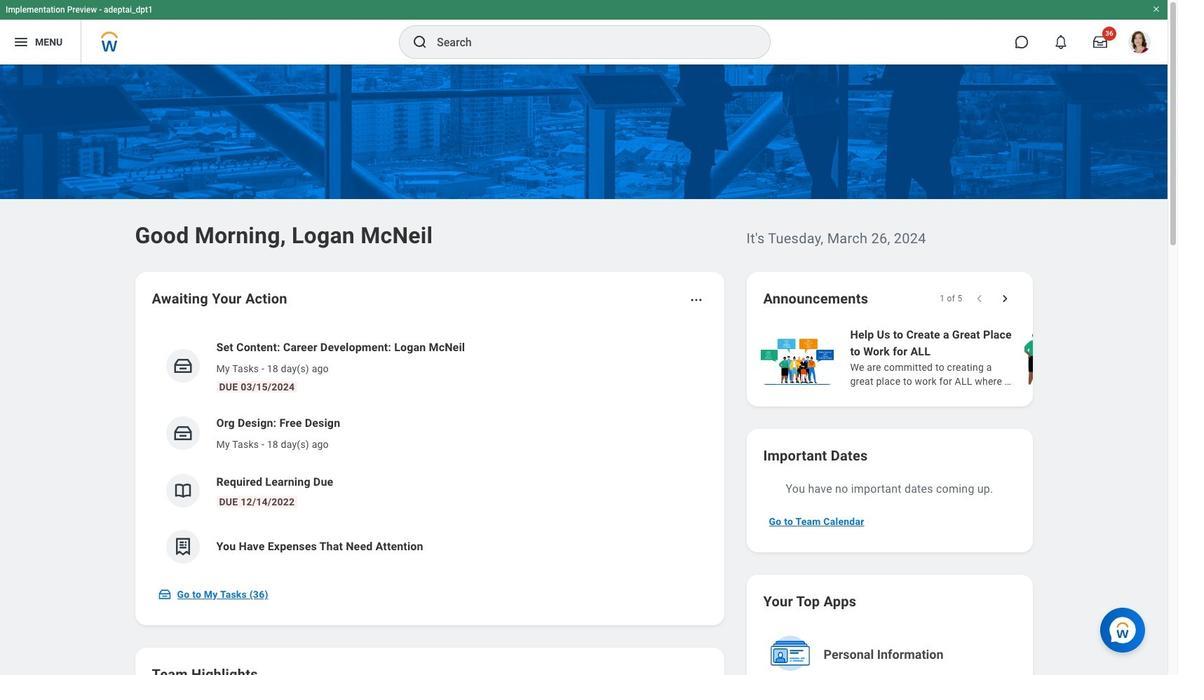 Task type: describe. For each thing, give the bounding box(es) containing it.
book open image
[[172, 481, 193, 502]]

profile logan mcneil image
[[1129, 31, 1151, 56]]

chevron right small image
[[998, 292, 1012, 306]]

close environment banner image
[[1153, 5, 1161, 13]]

0 horizontal spatial list
[[152, 328, 708, 575]]

0 horizontal spatial inbox image
[[157, 588, 172, 602]]

chevron left small image
[[973, 292, 987, 306]]

inbox image inside list
[[172, 423, 193, 444]]

dashboard expenses image
[[172, 537, 193, 558]]

1 horizontal spatial list
[[758, 326, 1179, 390]]



Task type: locate. For each thing, give the bounding box(es) containing it.
inbox image
[[172, 423, 193, 444], [157, 588, 172, 602]]

inbox large image
[[1094, 35, 1108, 49]]

0 vertical spatial inbox image
[[172, 423, 193, 444]]

1 vertical spatial inbox image
[[157, 588, 172, 602]]

banner
[[0, 0, 1168, 65]]

notifications large image
[[1054, 35, 1068, 49]]

justify image
[[13, 34, 29, 51]]

inbox image
[[172, 356, 193, 377]]

related actions image
[[689, 293, 703, 307]]

status
[[940, 293, 963, 304]]

1 horizontal spatial inbox image
[[172, 423, 193, 444]]

list
[[758, 326, 1179, 390], [152, 328, 708, 575]]

Search Workday  search field
[[437, 27, 742, 58]]

main content
[[0, 65, 1179, 676]]

search image
[[412, 34, 429, 51]]



Task type: vqa. For each thing, say whether or not it's contained in the screenshot.
Chevron Left Small image
yes



